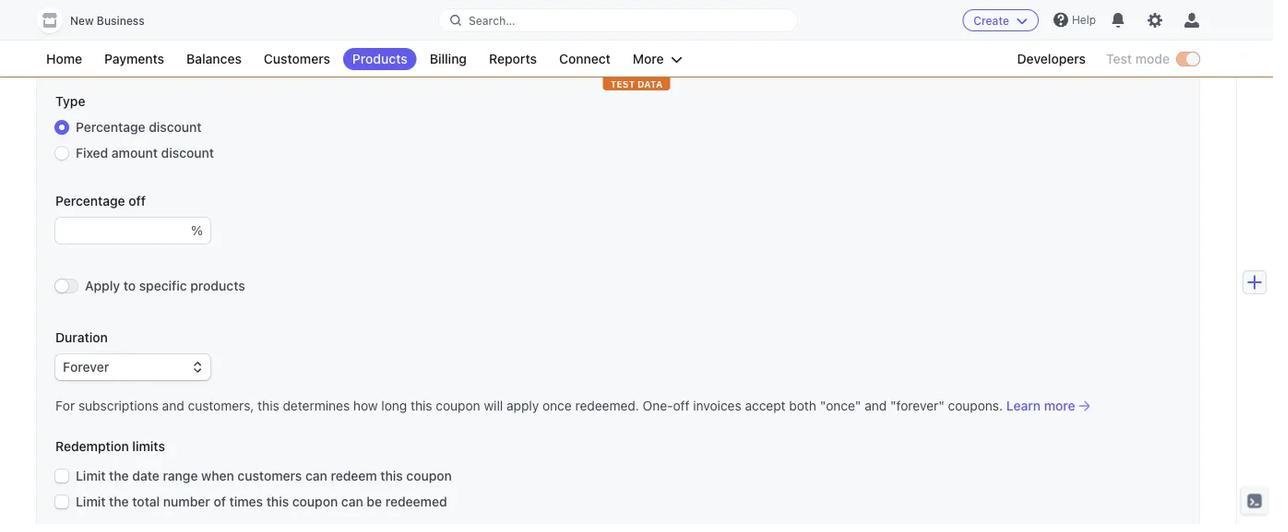 Task type: describe. For each thing, give the bounding box(es) containing it.
subscriptions
[[78, 398, 159, 413]]

connect link
[[550, 48, 620, 70]]

0 vertical spatial discount
[[149, 120, 202, 135]]

"once"
[[820, 398, 862, 413]]

learn more
[[1007, 398, 1076, 413]]

new business button
[[37, 7, 163, 33]]

mode
[[1136, 51, 1170, 66]]

when
[[201, 468, 234, 484]]

generate
[[558, 46, 612, 61]]

help
[[1072, 13, 1096, 26]]

customers
[[264, 51, 330, 66]]

this up "be"
[[381, 468, 403, 484]]

coupon down redeem at the left of page
[[292, 494, 338, 509]]

number
[[163, 494, 210, 509]]

learn
[[1007, 398, 1041, 413]]

be
[[367, 494, 382, 509]]

for subscriptions and customers, this determines how long this coupon will apply once redeemed. one-off invoices accept both "once" and "forever" coupons.
[[55, 398, 1003, 413]]

invoices
[[693, 398, 742, 413]]

coupon up redeemed
[[406, 468, 452, 484]]

date
[[132, 468, 160, 484]]

0 vertical spatial the
[[242, 46, 261, 61]]

to
[[123, 278, 136, 293]]

apply
[[85, 278, 120, 293]]

fixed amount discount
[[76, 145, 214, 161]]

customers
[[238, 468, 302, 484]]

blank
[[460, 46, 492, 61]]

one-
[[643, 398, 673, 413]]

limit the date range when customers can redeem this coupon
[[76, 468, 452, 484]]

products
[[352, 51, 408, 66]]

we
[[292, 46, 311, 61]]

help button
[[1046, 5, 1104, 35]]

apply
[[507, 398, 539, 413]]

customers link
[[255, 48, 340, 70]]

in
[[228, 46, 239, 61]]

connect
[[559, 51, 611, 66]]

this right 'identify'
[[155, 46, 176, 61]]

recommend
[[314, 46, 385, 61]]

test
[[611, 78, 635, 89]]

apply to specific products
[[85, 278, 245, 293]]

both
[[789, 398, 817, 413]]

search…
[[469, 14, 516, 27]]

percentage for percentage discount
[[76, 120, 145, 135]]

1 and from the left
[[162, 398, 184, 413]]

limit for limit the total number of times this coupon can be redeemed
[[76, 494, 106, 509]]

redemption limits
[[55, 439, 165, 454]]

limit the total number of times this coupon can be redeemed
[[76, 494, 447, 509]]

type
[[55, 94, 85, 109]]

redeemed
[[386, 494, 447, 509]]

how
[[353, 398, 378, 413]]

leaving
[[389, 46, 431, 61]]

% button
[[191, 218, 210, 244]]

coupon right 'long'
[[436, 398, 481, 413]]

this right the customers,
[[258, 398, 279, 413]]

"forever"
[[891, 398, 945, 413]]

this left blank on the left
[[435, 46, 456, 61]]

0 vertical spatial will
[[84, 46, 103, 61]]

create button
[[963, 9, 1039, 31]]

developers link
[[1008, 48, 1095, 70]]

limit for limit the date range when customers can redeem this coupon
[[76, 468, 106, 484]]

billing link
[[421, 48, 476, 70]]

%
[[191, 223, 203, 238]]

redeemed.
[[575, 398, 639, 413]]

we
[[513, 46, 530, 61]]

0 horizontal spatial can
[[305, 468, 327, 484]]

learn more link
[[1007, 397, 1091, 415]]

coupon left in
[[180, 46, 225, 61]]

accept
[[745, 398, 786, 413]]

billing
[[430, 51, 467, 66]]



Task type: locate. For each thing, give the bounding box(es) containing it.
discount right amount
[[161, 145, 214, 161]]

id
[[633, 46, 645, 61]]

will left apply
[[484, 398, 503, 413]]

products
[[190, 278, 245, 293]]

payments link
[[95, 48, 174, 70]]

api.
[[265, 46, 288, 61]]

2 horizontal spatial can
[[533, 46, 555, 61]]

payments
[[104, 51, 164, 66]]

1 vertical spatial limit
[[76, 494, 106, 509]]

coupon
[[180, 46, 225, 61], [436, 398, 481, 413], [406, 468, 452, 484], [292, 494, 338, 509]]

can right we
[[533, 46, 555, 61]]

can left redeem at the left of page
[[305, 468, 327, 484]]

limits
[[132, 439, 165, 454]]

once
[[543, 398, 572, 413]]

0 horizontal spatial off
[[129, 193, 146, 209]]

specific
[[139, 278, 187, 293]]

0 horizontal spatial and
[[162, 398, 184, 413]]

0 vertical spatial percentage
[[76, 120, 145, 135]]

off down amount
[[129, 193, 146, 209]]

percentage discount
[[76, 120, 202, 135]]

create
[[974, 14, 1010, 27]]

and up limits
[[162, 398, 184, 413]]

test mode
[[1107, 51, 1170, 66]]

the left total
[[109, 494, 129, 509]]

business
[[97, 14, 145, 27]]

off left invoices
[[673, 398, 690, 413]]

0 vertical spatial can
[[533, 46, 555, 61]]

range
[[163, 468, 198, 484]]

percentage down fixed
[[55, 193, 125, 209]]

home link
[[37, 48, 91, 70]]

fixed
[[76, 145, 108, 161]]

data
[[638, 78, 663, 89]]

total
[[132, 494, 160, 509]]

off
[[129, 193, 146, 209], [673, 398, 690, 413]]

of
[[214, 494, 226, 509]]

the
[[242, 46, 261, 61], [109, 468, 129, 484], [109, 494, 129, 509]]

more button
[[624, 48, 692, 70]]

Search… text field
[[439, 9, 797, 32]]

1 vertical spatial discount
[[161, 145, 214, 161]]

1 vertical spatial the
[[109, 468, 129, 484]]

times
[[229, 494, 263, 509]]

and
[[162, 398, 184, 413], [865, 398, 887, 413]]

1 horizontal spatial off
[[673, 398, 690, 413]]

an
[[615, 46, 629, 61]]

1 vertical spatial percentage
[[55, 193, 125, 209]]

can
[[533, 46, 555, 61], [305, 468, 327, 484], [341, 494, 363, 509]]

more
[[1044, 398, 1076, 413]]

2 and from the left
[[865, 398, 887, 413]]

identify
[[107, 46, 151, 61]]

the left date
[[109, 468, 129, 484]]

1 vertical spatial will
[[484, 398, 503, 413]]

so
[[495, 46, 510, 61]]

Search… search field
[[439, 9, 797, 32]]

test
[[1107, 51, 1132, 66]]

and right "once"
[[865, 398, 887, 413]]

0 vertical spatial off
[[129, 193, 146, 209]]

the right in
[[242, 46, 261, 61]]

None text field
[[55, 218, 191, 244]]

1 vertical spatial can
[[305, 468, 327, 484]]

1 limit from the top
[[76, 468, 106, 484]]

customers,
[[188, 398, 254, 413]]

1 horizontal spatial and
[[865, 398, 887, 413]]

this will identify this coupon in the api. we recommend leaving this blank so we can generate an id for you.
[[55, 46, 694, 61]]

1 horizontal spatial can
[[341, 494, 363, 509]]

this
[[55, 46, 81, 61]]

the for number
[[109, 494, 129, 509]]

duration
[[55, 330, 108, 345]]

new business
[[70, 14, 145, 27]]

will
[[84, 46, 103, 61], [484, 398, 503, 413]]

developers
[[1017, 51, 1086, 66]]

2 vertical spatial can
[[341, 494, 363, 509]]

the for range
[[109, 468, 129, 484]]

can left "be"
[[341, 494, 363, 509]]

this down 'customers'
[[266, 494, 289, 509]]

reports link
[[480, 48, 546, 70]]

for
[[649, 46, 665, 61]]

2 vertical spatial the
[[109, 494, 129, 509]]

test data
[[611, 78, 663, 89]]

2 limit from the top
[[76, 494, 106, 509]]

percentage
[[76, 120, 145, 135], [55, 193, 125, 209]]

percentage off
[[55, 193, 146, 209]]

1 vertical spatial off
[[673, 398, 690, 413]]

discount
[[149, 120, 202, 135], [161, 145, 214, 161]]

1 horizontal spatial will
[[484, 398, 503, 413]]

balances link
[[177, 48, 251, 70]]

determines
[[283, 398, 350, 413]]

redeem
[[331, 468, 377, 484]]

percentage up fixed
[[76, 120, 145, 135]]

this right 'long'
[[411, 398, 432, 413]]

0 vertical spatial limit
[[76, 468, 106, 484]]

this
[[155, 46, 176, 61], [435, 46, 456, 61], [258, 398, 279, 413], [411, 398, 432, 413], [381, 468, 403, 484], [266, 494, 289, 509]]

limit
[[76, 468, 106, 484], [76, 494, 106, 509]]

reports
[[489, 51, 537, 66]]

more
[[633, 51, 664, 66]]

home
[[46, 51, 82, 66]]

will right this
[[84, 46, 103, 61]]

new
[[70, 14, 94, 27]]

redemption
[[55, 439, 129, 454]]

discount up the 'fixed amount discount'
[[149, 120, 202, 135]]

percentage for percentage off
[[55, 193, 125, 209]]

for
[[55, 398, 75, 413]]

products link
[[343, 48, 417, 70]]

long
[[381, 398, 407, 413]]

0 horizontal spatial will
[[84, 46, 103, 61]]

you.
[[669, 46, 694, 61]]

coupons.
[[948, 398, 1003, 413]]

balances
[[186, 51, 242, 66]]



Task type: vqa. For each thing, say whether or not it's contained in the screenshot.
IN
yes



